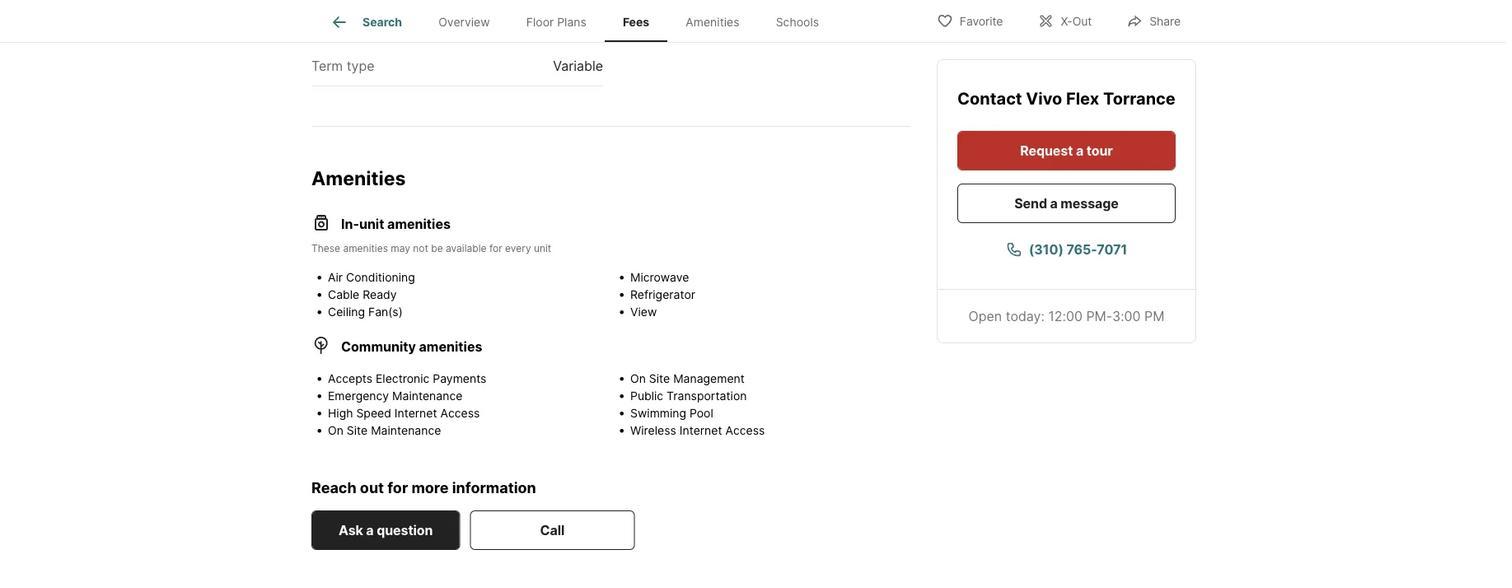 Task type: vqa. For each thing, say whether or not it's contained in the screenshot.
today:
yes



Task type: describe. For each thing, give the bounding box(es) containing it.
transportation
[[667, 390, 747, 404]]

access inside "on site management public transportation swimming pool wireless internet access"
[[725, 424, 765, 438]]

(310)
[[1029, 241, 1063, 257]]

send a message button
[[957, 184, 1176, 223]]

amenities for community
[[419, 339, 482, 356]]

pool
[[690, 407, 713, 421]]

a for send
[[1050, 195, 1058, 211]]

payments
[[433, 372, 486, 386]]

speed
[[356, 407, 391, 421]]

out
[[360, 479, 384, 498]]

3:00
[[1112, 308, 1141, 324]]

1 vertical spatial amenities
[[311, 167, 406, 190]]

refrigerator
[[630, 288, 695, 302]]

flex
[[1066, 89, 1099, 109]]

air
[[328, 271, 343, 285]]

on inside "on site management public transportation swimming pool wireless internet access"
[[630, 372, 646, 386]]

tour
[[1086, 143, 1113, 159]]

send
[[1014, 195, 1047, 211]]

request
[[1020, 143, 1073, 159]]

term
[[311, 58, 343, 74]]

schools tab
[[758, 2, 837, 42]]

(310) 765-7071
[[1029, 241, 1127, 257]]

internet inside accepts electronic payments emergency maintenance high speed internet access on site maintenance
[[394, 407, 437, 421]]

request a tour
[[1020, 143, 1113, 159]]

a for ask
[[366, 523, 374, 539]]

vivo
[[1026, 89, 1062, 109]]

0 vertical spatial maintenance
[[392, 390, 462, 404]]

call
[[540, 523, 564, 539]]

contact vivo flex torrance
[[957, 89, 1176, 109]]

ceiling
[[328, 306, 365, 320]]

x-out button
[[1024, 4, 1106, 37]]

0 vertical spatial amenities
[[387, 217, 451, 233]]

open today: 12:00 pm-3:00 pm
[[968, 308, 1165, 324]]

out
[[1072, 14, 1092, 28]]

floor plans tab
[[508, 2, 605, 42]]

7071
[[1097, 241, 1127, 257]]

overview
[[438, 15, 490, 29]]

ask a question
[[339, 523, 433, 539]]

favorite button
[[923, 4, 1017, 37]]

more
[[411, 479, 449, 498]]

terms
[[386, 25, 423, 41]]

amenities tab
[[668, 2, 758, 42]]

schools
[[776, 15, 819, 29]]

0 horizontal spatial unit
[[359, 217, 384, 233]]

every
[[505, 243, 531, 255]]

lease terms
[[344, 25, 423, 41]]

microwave refrigerator view
[[630, 271, 695, 320]]

torrance
[[1103, 89, 1176, 109]]

search
[[363, 15, 402, 29]]

accepts
[[328, 372, 372, 386]]

tab list containing search
[[311, 0, 850, 42]]

floor
[[526, 15, 554, 29]]

site inside "on site management public transportation swimming pool wireless internet access"
[[649, 372, 670, 386]]

may
[[391, 243, 410, 255]]

ready
[[363, 288, 397, 302]]

access inside accepts electronic payments emergency maintenance high speed internet access on site maintenance
[[440, 407, 480, 421]]

management
[[673, 372, 745, 386]]

lease
[[344, 25, 383, 41]]

call link
[[470, 511, 635, 551]]

public
[[630, 390, 663, 404]]

on site management public transportation swimming pool wireless internet access
[[630, 372, 765, 438]]

ask a question button
[[311, 511, 460, 551]]

1 horizontal spatial for
[[489, 243, 502, 255]]

pm
[[1144, 308, 1165, 324]]

air conditioning cable ready ceiling fan(s)
[[328, 271, 415, 320]]

on inside accepts electronic payments emergency maintenance high speed internet access on site maintenance
[[328, 424, 343, 438]]

reach out for more information
[[311, 479, 536, 498]]

overview tab
[[420, 2, 508, 42]]

x-
[[1061, 14, 1072, 28]]

1 vertical spatial maintenance
[[371, 424, 441, 438]]

favorite
[[960, 14, 1003, 28]]



Task type: locate. For each thing, give the bounding box(es) containing it.
amenities
[[686, 15, 739, 29], [311, 167, 406, 190]]

1 horizontal spatial a
[[1050, 195, 1058, 211]]

1 vertical spatial access
[[725, 424, 765, 438]]

electronic
[[376, 372, 430, 386]]

microwave
[[630, 271, 689, 285]]

a left tour
[[1076, 143, 1083, 159]]

fan(s)
[[368, 306, 403, 320]]

share
[[1150, 14, 1181, 28]]

amenities up payments
[[419, 339, 482, 356]]

fees tab
[[605, 2, 668, 42]]

amenities for these
[[343, 243, 388, 255]]

maintenance
[[392, 390, 462, 404], [371, 424, 441, 438]]

for
[[489, 243, 502, 255], [387, 479, 408, 498]]

plans
[[557, 15, 586, 29]]

unit
[[359, 217, 384, 233], [534, 243, 551, 255]]

be
[[431, 243, 443, 255]]

community
[[341, 339, 416, 356]]

maintenance down speed
[[371, 424, 441, 438]]

1 horizontal spatial unit
[[534, 243, 551, 255]]

0 horizontal spatial on
[[328, 424, 343, 438]]

0 horizontal spatial amenities
[[311, 167, 406, 190]]

maintenance down electronic
[[392, 390, 462, 404]]

call button
[[470, 511, 635, 551]]

(310) 765-7071 link
[[957, 230, 1176, 269]]

fees
[[623, 15, 649, 29]]

unit right every
[[534, 243, 551, 255]]

share button
[[1112, 4, 1195, 37]]

view
[[630, 306, 657, 320]]

0 horizontal spatial internet
[[394, 407, 437, 421]]

on down high
[[328, 424, 343, 438]]

wireless
[[630, 424, 676, 438]]

in-unit amenities
[[341, 217, 451, 233]]

message
[[1061, 195, 1119, 211]]

1 vertical spatial site
[[347, 424, 368, 438]]

contact
[[957, 89, 1022, 109]]

floor plans
[[526, 15, 586, 29]]

request a tour button
[[957, 131, 1176, 171]]

search link
[[330, 12, 402, 32]]

unit up conditioning
[[359, 217, 384, 233]]

2 vertical spatial amenities
[[419, 339, 482, 356]]

for right out
[[387, 479, 408, 498]]

type
[[347, 58, 374, 74]]

a for request
[[1076, 143, 1083, 159]]

reach
[[311, 479, 356, 498]]

these
[[311, 243, 340, 255]]

access
[[440, 407, 480, 421], [725, 424, 765, 438]]

765-
[[1066, 241, 1097, 257]]

internet down the pool
[[680, 424, 722, 438]]

0 vertical spatial unit
[[359, 217, 384, 233]]

not
[[413, 243, 428, 255]]

0 horizontal spatial site
[[347, 424, 368, 438]]

these amenities may not be available for every unit
[[311, 243, 551, 255]]

open
[[968, 308, 1002, 324]]

in-
[[341, 217, 359, 233]]

site inside accepts electronic payments emergency maintenance high speed internet access on site maintenance
[[347, 424, 368, 438]]

amenities up the not
[[387, 217, 451, 233]]

2 vertical spatial a
[[366, 523, 374, 539]]

internet down electronic
[[394, 407, 437, 421]]

1 vertical spatial for
[[387, 479, 408, 498]]

0 vertical spatial site
[[649, 372, 670, 386]]

amenities right the fees 'tab' on the top left of the page
[[686, 15, 739, 29]]

a right send
[[1050, 195, 1058, 211]]

0 vertical spatial for
[[489, 243, 502, 255]]

0 vertical spatial access
[[440, 407, 480, 421]]

site down speed
[[347, 424, 368, 438]]

swimming
[[630, 407, 686, 421]]

0 vertical spatial on
[[630, 372, 646, 386]]

1 vertical spatial amenities
[[343, 243, 388, 255]]

question
[[377, 523, 433, 539]]

1 horizontal spatial access
[[725, 424, 765, 438]]

amenities down in-
[[343, 243, 388, 255]]

(310) 765-7071 button
[[957, 230, 1176, 269]]

available
[[446, 243, 487, 255]]

1 vertical spatial internet
[[680, 424, 722, 438]]

0 horizontal spatial for
[[387, 479, 408, 498]]

0 vertical spatial a
[[1076, 143, 1083, 159]]

1 horizontal spatial internet
[[680, 424, 722, 438]]

x-out
[[1061, 14, 1092, 28]]

variable
[[553, 58, 603, 74]]

1 vertical spatial unit
[[534, 243, 551, 255]]

on
[[630, 372, 646, 386], [328, 424, 343, 438]]

amenities up in-
[[311, 167, 406, 190]]

access down transportation
[[725, 424, 765, 438]]

community amenities
[[341, 339, 482, 356]]

pm-
[[1086, 308, 1112, 324]]

internet inside "on site management public transportation swimming pool wireless internet access"
[[680, 424, 722, 438]]

0 vertical spatial internet
[[394, 407, 437, 421]]

information
[[452, 479, 536, 498]]

1 horizontal spatial on
[[630, 372, 646, 386]]

emergency
[[328, 390, 389, 404]]

1 vertical spatial a
[[1050, 195, 1058, 211]]

ask
[[339, 523, 363, 539]]

site
[[649, 372, 670, 386], [347, 424, 368, 438]]

a right ask
[[366, 523, 374, 539]]

1 horizontal spatial amenities
[[686, 15, 739, 29]]

0 horizontal spatial access
[[440, 407, 480, 421]]

a
[[1076, 143, 1083, 159], [1050, 195, 1058, 211], [366, 523, 374, 539]]

access down payments
[[440, 407, 480, 421]]

0 vertical spatial amenities
[[686, 15, 739, 29]]

today:
[[1006, 308, 1045, 324]]

term type
[[311, 58, 374, 74]]

for left every
[[489, 243, 502, 255]]

conditioning
[[346, 271, 415, 285]]

1 horizontal spatial site
[[649, 372, 670, 386]]

on up public
[[630, 372, 646, 386]]

12:00
[[1048, 308, 1082, 324]]

high
[[328, 407, 353, 421]]

amenities inside tab
[[686, 15, 739, 29]]

tab list
[[311, 0, 850, 42]]

amenities
[[387, 217, 451, 233], [343, 243, 388, 255], [419, 339, 482, 356]]

2 horizontal spatial a
[[1076, 143, 1083, 159]]

send a message
[[1014, 195, 1119, 211]]

1 vertical spatial on
[[328, 424, 343, 438]]

cable
[[328, 288, 359, 302]]

accepts electronic payments emergency maintenance high speed internet access on site maintenance
[[328, 372, 486, 438]]

site up public
[[649, 372, 670, 386]]

0 horizontal spatial a
[[366, 523, 374, 539]]



